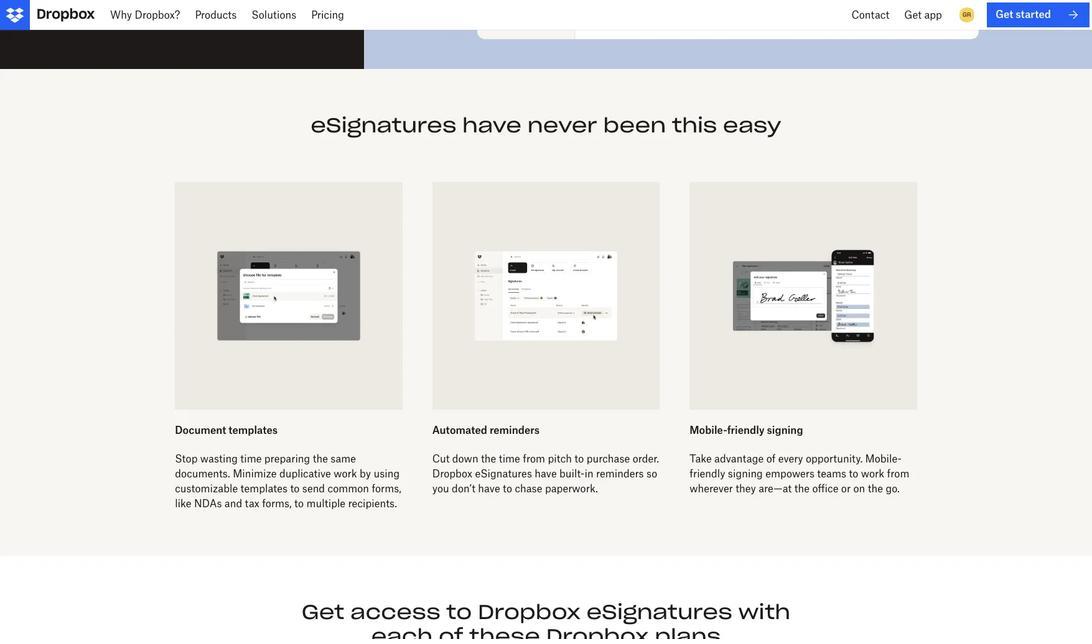 Task type: locate. For each thing, give the bounding box(es) containing it.
documents.
[[175, 468, 230, 480]]

don't
[[452, 483, 475, 495]]

1 horizontal spatial forms,
[[372, 483, 401, 495]]

work down same
[[334, 468, 357, 480]]

to up built-
[[574, 453, 584, 466]]

0 vertical spatial you
[[285, 8, 302, 21]]

1 vertical spatial you
[[432, 483, 449, 495]]

reminders
[[490, 424, 540, 437], [596, 468, 644, 480]]

multiple
[[306, 498, 345, 510]]

work inside the take advantage of every opportunity. mobile- friendly signing empowers teams to work from wherever they are—at the office or on the go.
[[861, 468, 884, 480]]

from
[[523, 453, 545, 466], [887, 468, 909, 480]]

0 horizontal spatial forms,
[[262, 498, 292, 510]]

automated
[[432, 424, 487, 437]]

signing
[[767, 424, 803, 437], [728, 468, 763, 480]]

1 horizontal spatial mobile-
[[865, 453, 902, 466]]

forms, right tax
[[262, 498, 292, 510]]

1 horizontal spatial of
[[766, 453, 776, 466]]

0 horizontal spatial signing
[[728, 468, 763, 480]]

just want to sign documents? find the right plan for you
[[30, 8, 302, 21]]

friendly up wherever
[[690, 468, 725, 480]]

mobile- up take
[[690, 424, 727, 437]]

reminders down 'purchase'
[[596, 468, 644, 480]]

get inside get access to dropbox esignatures with each of these dropbox plans
[[302, 600, 344, 625]]

find
[[177, 8, 198, 21]]

templates down minimize on the bottom left of the page
[[241, 483, 288, 495]]

1 vertical spatial esignatures
[[475, 468, 532, 480]]

0 horizontal spatial get
[[302, 600, 344, 625]]

signing a document while on mobile device. image
[[710, 202, 897, 390]]

time up chase
[[499, 453, 520, 466]]

of left every
[[766, 453, 776, 466]]

paperwork.
[[545, 483, 598, 495]]

you right for on the top left of the page
[[285, 8, 302, 21]]

you inside the cut down the time from pitch to purchase order. dropbox esignatures have built-in reminders so you don't have to chase paperwork.
[[432, 483, 449, 495]]

forms, down using
[[372, 483, 401, 495]]

reminders up the cut down the time from pitch to purchase order. dropbox esignatures have built-in reminders so you don't have to chase paperwork.
[[490, 424, 540, 437]]

1 horizontal spatial signing
[[767, 424, 803, 437]]

customizable
[[175, 483, 238, 495]]

0 vertical spatial forms,
[[372, 483, 401, 495]]

2 horizontal spatial get
[[996, 8, 1013, 21]]

work inside stop wasting time preparing the same documents. minimize duplicative work by using customizable templates to send common forms, like ndas and tax forms, to multiple recipients.
[[334, 468, 357, 480]]

of
[[766, 453, 776, 466], [439, 624, 463, 640]]

1 work from the left
[[334, 468, 357, 480]]

time up minimize on the bottom left of the page
[[240, 453, 262, 466]]

from left pitch
[[523, 453, 545, 466]]

common
[[328, 483, 369, 495]]

send
[[302, 483, 325, 495]]

to
[[79, 8, 88, 21], [574, 453, 584, 466], [849, 468, 858, 480], [290, 483, 300, 495], [503, 483, 512, 495], [294, 498, 304, 510], [446, 600, 472, 625]]

0 vertical spatial esignatures
[[311, 113, 456, 138]]

minimize
[[233, 468, 277, 480]]

0 horizontal spatial of
[[439, 624, 463, 640]]

forms,
[[372, 483, 401, 495], [262, 498, 292, 510]]

1 vertical spatial templates
[[241, 483, 288, 495]]

1 horizontal spatial work
[[861, 468, 884, 480]]

solutions button
[[244, 0, 304, 30]]

0 horizontal spatial mobile-
[[690, 424, 727, 437]]

get
[[996, 8, 1013, 21], [904, 9, 922, 21], [302, 600, 344, 625]]

want
[[52, 8, 76, 21]]

sign
[[91, 8, 112, 21]]

1 vertical spatial forms,
[[262, 498, 292, 510]]

0 vertical spatial have
[[462, 113, 522, 138]]

access
[[350, 600, 440, 625]]

time inside stop wasting time preparing the same documents. minimize duplicative work by using customizable templates to send common forms, like ndas and tax forms, to multiple recipients.
[[240, 453, 262, 466]]

0 vertical spatial mobile-
[[690, 424, 727, 437]]

signing up every
[[767, 424, 803, 437]]

on
[[853, 483, 865, 495]]

mobile-
[[690, 424, 727, 437], [865, 453, 902, 466]]

esignatures inside get access to dropbox esignatures with each of these dropbox plans
[[586, 600, 732, 625]]

1 vertical spatial mobile-
[[865, 453, 902, 466]]

right
[[219, 8, 243, 21]]

you left "don't"
[[432, 483, 449, 495]]

0 vertical spatial friendly
[[727, 424, 765, 437]]

work
[[334, 468, 357, 480], [861, 468, 884, 480]]

reminders inside the cut down the time from pitch to purchase order. dropbox esignatures have built-in reminders so you don't have to chase paperwork.
[[596, 468, 644, 480]]

work up "on"
[[861, 468, 884, 480]]

to left chase
[[503, 483, 512, 495]]

products button
[[188, 0, 244, 30]]

every
[[778, 453, 803, 466]]

1 time from the left
[[240, 453, 262, 466]]

from up go.
[[887, 468, 909, 480]]

wasting
[[200, 453, 238, 466]]

purchase
[[587, 453, 630, 466]]

selecting a template to begin using for document signature. image
[[195, 202, 383, 390]]

to down duplicative
[[290, 483, 300, 495]]

1 horizontal spatial friendly
[[727, 424, 765, 437]]

0 vertical spatial from
[[523, 453, 545, 466]]

2 time from the left
[[499, 453, 520, 466]]

the right find
[[201, 8, 217, 21]]

pricing link
[[304, 0, 352, 30]]

advantage
[[714, 453, 764, 466]]

the right down
[[481, 453, 496, 466]]

0 horizontal spatial you
[[285, 8, 302, 21]]

1 horizontal spatial you
[[432, 483, 449, 495]]

why dropbox? button
[[103, 0, 188, 30]]

why
[[110, 9, 132, 21]]

plans
[[655, 624, 721, 640]]

of right each
[[439, 624, 463, 640]]

esignatures inside the cut down the time from pitch to purchase order. dropbox esignatures have built-in reminders so you don't have to chase paperwork.
[[475, 468, 532, 480]]

0 horizontal spatial time
[[240, 453, 262, 466]]

mobile- up go.
[[865, 453, 902, 466]]

0 horizontal spatial friendly
[[690, 468, 725, 480]]

time
[[240, 453, 262, 466], [499, 453, 520, 466]]

0 horizontal spatial esignatures
[[311, 113, 456, 138]]

0 vertical spatial of
[[766, 453, 776, 466]]

to inside the take advantage of every opportunity. mobile- friendly signing empowers teams to work from wherever they are—at the office or on the go.
[[849, 468, 858, 480]]

2 horizontal spatial esignatures
[[586, 600, 732, 625]]

signing up the they
[[728, 468, 763, 480]]

1 vertical spatial friendly
[[690, 468, 725, 480]]

get for get app
[[904, 9, 922, 21]]

2 vertical spatial esignatures
[[586, 600, 732, 625]]

1 vertical spatial reminders
[[596, 468, 644, 480]]

or
[[841, 483, 851, 495]]

the
[[201, 8, 217, 21], [313, 453, 328, 466], [481, 453, 496, 466], [794, 483, 810, 495], [868, 483, 883, 495]]

to right each
[[446, 600, 472, 625]]

time inside the cut down the time from pitch to purchase order. dropbox esignatures have built-in reminders so you don't have to chase paperwork.
[[499, 453, 520, 466]]

gr
[[963, 11, 971, 19]]

1 vertical spatial from
[[887, 468, 909, 480]]

automated reminders
[[432, 424, 540, 437]]

1 horizontal spatial reminders
[[596, 468, 644, 480]]

1 horizontal spatial esignatures
[[475, 468, 532, 480]]

templates up minimize on the bottom left of the page
[[229, 424, 278, 437]]

like
[[175, 498, 191, 510]]

0 vertical spatial signing
[[767, 424, 803, 437]]

get access to dropbox esignatures with each of these dropbox plans
[[302, 600, 790, 640]]

gr button
[[957, 5, 977, 25]]

to left sign
[[79, 8, 88, 21]]

the up duplicative
[[313, 453, 328, 466]]

1 horizontal spatial time
[[499, 453, 520, 466]]

2 work from the left
[[861, 468, 884, 480]]

have
[[462, 113, 522, 138], [535, 468, 557, 480], [478, 483, 500, 495]]

started
[[1016, 8, 1051, 21]]

dropbox inside the cut down the time from pitch to purchase order. dropbox esignatures have built-in reminders so you don't have to chase paperwork.
[[432, 468, 472, 480]]

teams
[[817, 468, 846, 480]]

dropbox
[[432, 468, 472, 480], [478, 600, 580, 625], [546, 624, 649, 640]]

1 vertical spatial signing
[[728, 468, 763, 480]]

you
[[285, 8, 302, 21], [432, 483, 449, 495]]

1 horizontal spatial get
[[904, 9, 922, 21]]

get for get started
[[996, 8, 1013, 21]]

esignatures
[[311, 113, 456, 138], [475, 468, 532, 480], [586, 600, 732, 625]]

0 horizontal spatial work
[[334, 468, 357, 480]]

why dropbox?
[[110, 9, 180, 21]]

opportunity.
[[806, 453, 863, 466]]

get inside dropdown button
[[904, 9, 922, 21]]

this
[[672, 113, 717, 138]]

recipients.
[[348, 498, 397, 510]]

app
[[924, 9, 942, 21]]

0 vertical spatial reminders
[[490, 424, 540, 437]]

to up "on"
[[849, 468, 858, 480]]

friendly up advantage
[[727, 424, 765, 437]]

the inside 'link'
[[201, 8, 217, 21]]

easy
[[723, 113, 781, 138]]

of inside the take advantage of every opportunity. mobile- friendly signing empowers teams to work from wherever they are—at the office or on the go.
[[766, 453, 776, 466]]

0 horizontal spatial from
[[523, 453, 545, 466]]

to inside 'link'
[[79, 8, 88, 21]]

1 vertical spatial of
[[439, 624, 463, 640]]

1 horizontal spatial from
[[887, 468, 909, 480]]



Task type: describe. For each thing, give the bounding box(es) containing it.
take advantage of every opportunity. mobile- friendly signing empowers teams to work from wherever they are—at the office or on the go.
[[690, 453, 909, 495]]

they
[[736, 483, 756, 495]]

preparing
[[264, 453, 310, 466]]

documents?
[[114, 8, 174, 21]]

pricing
[[311, 9, 344, 21]]

been
[[603, 113, 666, 138]]

dropbox?
[[135, 9, 180, 21]]

1 vertical spatial have
[[535, 468, 557, 480]]

the right "on"
[[868, 483, 883, 495]]

empowers
[[766, 468, 815, 480]]

contact
[[851, 9, 889, 21]]

and
[[225, 498, 242, 510]]

from inside the cut down the time from pitch to purchase order. dropbox esignatures have built-in reminders so you don't have to chase paperwork.
[[523, 453, 545, 466]]

are—at
[[759, 483, 792, 495]]

the inside stop wasting time preparing the same documents. minimize duplicative work by using customizable templates to send common forms, like ndas and tax forms, to multiple recipients.
[[313, 453, 328, 466]]

office
[[812, 483, 839, 495]]

by
[[360, 468, 371, 480]]

with
[[738, 600, 790, 625]]

signing inside the take advantage of every opportunity. mobile- friendly signing empowers teams to work from wherever they are—at the office or on the go.
[[728, 468, 763, 480]]

to inside get access to dropbox esignatures with each of these dropbox plans
[[446, 600, 472, 625]]

get app button
[[897, 0, 949, 30]]

from inside the take advantage of every opportunity. mobile- friendly signing empowers teams to work from wherever they are—at the office or on the go.
[[887, 468, 909, 480]]

to down send
[[294, 498, 304, 510]]

get started
[[996, 8, 1051, 21]]

never
[[527, 113, 597, 138]]

each
[[371, 624, 433, 640]]

get app
[[904, 9, 942, 21]]

mobile- inside the take advantage of every opportunity. mobile- friendly signing empowers teams to work from wherever they are—at the office or on the go.
[[865, 453, 902, 466]]

take
[[690, 453, 712, 466]]

just want to sign documents? find the right plan for you link
[[30, 7, 320, 22]]

dropbox for to
[[546, 624, 649, 640]]

in
[[585, 468, 593, 480]]

friendly inside the take advantage of every opportunity. mobile- friendly signing empowers teams to work from wherever they are—at the office or on the go.
[[690, 468, 725, 480]]

order.
[[633, 453, 659, 466]]

cut
[[432, 453, 450, 466]]

wherever
[[690, 483, 733, 495]]

2 vertical spatial have
[[478, 483, 500, 495]]

document templates
[[175, 424, 278, 437]]

contact button
[[844, 0, 897, 30]]

duplicative
[[279, 468, 331, 480]]

of inside get access to dropbox esignatures with each of these dropbox plans
[[439, 624, 463, 640]]

stop
[[175, 453, 198, 466]]

ndas
[[194, 498, 222, 510]]

these
[[469, 624, 540, 640]]

down
[[452, 453, 478, 466]]

chase
[[515, 483, 542, 495]]

using
[[374, 468, 400, 480]]

mobile-friendly signing
[[690, 424, 803, 437]]

the inside the cut down the time from pitch to purchase order. dropbox esignatures have built-in reminders so you don't have to chase paperwork.
[[481, 453, 496, 466]]

stop wasting time preparing the same documents. minimize duplicative work by using customizable templates to send common forms, like ndas and tax forms, to multiple recipients.
[[175, 453, 401, 510]]

sending a reminder for signature on a document. image
[[452, 202, 640, 390]]

so
[[647, 468, 657, 480]]

esignatures have never been this easy
[[311, 113, 781, 138]]

plan
[[245, 8, 266, 21]]

0 horizontal spatial reminders
[[490, 424, 540, 437]]

get started link
[[987, 2, 1090, 27]]

document
[[175, 424, 226, 437]]

0 vertical spatial templates
[[229, 424, 278, 437]]

the down empowers
[[794, 483, 810, 495]]

solutions
[[252, 9, 296, 21]]

tax
[[245, 498, 259, 510]]

just
[[30, 8, 50, 21]]

you inside 'link'
[[285, 8, 302, 21]]

same
[[331, 453, 356, 466]]

built-
[[559, 468, 585, 480]]

pitch
[[548, 453, 572, 466]]

for
[[269, 8, 282, 21]]

esignatures interface within dropbox. image
[[394, 0, 1062, 39]]

cut down the time from pitch to purchase order. dropbox esignatures have built-in reminders so you don't have to chase paperwork.
[[432, 453, 659, 495]]

go.
[[886, 483, 900, 495]]

get for get access to dropbox esignatures with each of these dropbox plans
[[302, 600, 344, 625]]

templates inside stop wasting time preparing the same documents. minimize duplicative work by using customizable templates to send common forms, like ndas and tax forms, to multiple recipients.
[[241, 483, 288, 495]]

dropbox for the
[[432, 468, 472, 480]]

products
[[195, 9, 237, 21]]



Task type: vqa. For each thing, say whether or not it's contained in the screenshot.


